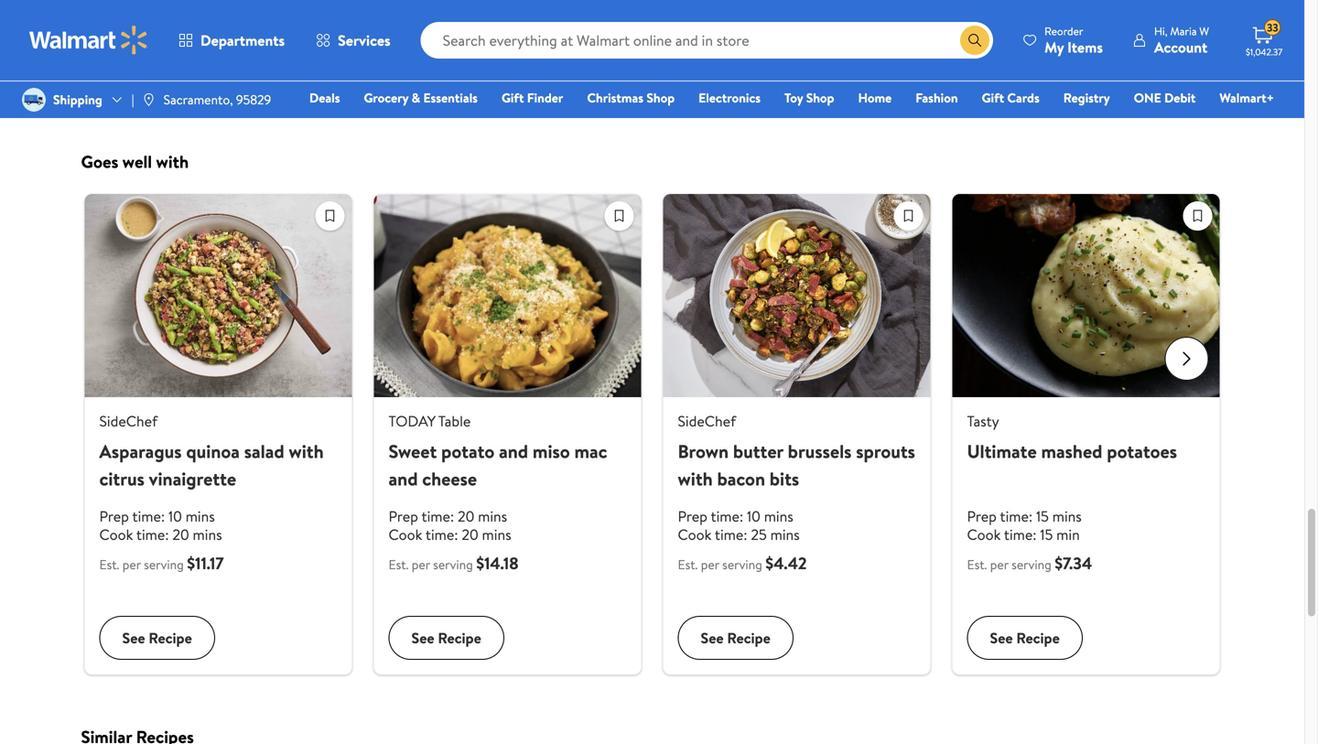 Task type: locate. For each thing, give the bounding box(es) containing it.
per inside est. per serving $4.42
[[701, 556, 720, 574]]

gift inside gift finder link
[[502, 89, 524, 107]]

1 horizontal spatial white
[[852, 58, 889, 78]]

per down prep time: 15 mins cook time: 15 min
[[991, 556, 1009, 574]]

& right grocery
[[412, 89, 420, 107]]

10 down vinaigrette
[[169, 507, 182, 527]]

1915
[[534, 66, 553, 81]]

beautiful inside beautiful 12 piece knife block set with soft-grip ergonomic handles white and gold by drew barrymore
[[287, 0, 344, 18]]

prep inside 'prep time: 10 mins cook time: 25 mins'
[[678, 507, 708, 527]]

by right icing
[[926, 58, 941, 78]]

miso
[[533, 439, 570, 464]]

10 down bacon
[[747, 507, 761, 527]]

sacramento, 95829
[[164, 91, 271, 108]]

sidechef up asparagus
[[99, 411, 158, 431]]

0 horizontal spatial gift
[[502, 89, 524, 107]]

deals link
[[301, 88, 348, 108]]

cook up est. per serving $4.42
[[678, 525, 712, 545]]

20 for asparagus quinoa salad with citrus vinaigrette
[[173, 525, 189, 545]]

see recipe down the est. per serving $14.18
[[412, 628, 482, 648]]

2 see from the left
[[412, 628, 435, 648]]

cook up est. per serving $11.17
[[99, 525, 133, 545]]

see down est. per serving $11.17
[[122, 628, 145, 648]]

and down sweet
[[389, 466, 418, 492]]

4 serving from the left
[[1012, 556, 1052, 574]]

prep time: 15 mins cook time: 15 min
[[968, 507, 1082, 545]]

prep for and
[[389, 507, 418, 527]]

1 barrymore from the left
[[287, 78, 355, 99]]

4 product group from the left
[[664, 0, 826, 81]]

and
[[328, 58, 351, 78], [499, 439, 529, 464], [389, 466, 418, 492]]

1 horizontal spatial drew
[[945, 58, 979, 78]]

1 horizontal spatial air
[[1107, 0, 1126, 18]]

0 horizontal spatial drew
[[407, 58, 441, 78]]

toy shop link
[[777, 88, 843, 108]]

cook inside prep time: 15 mins cook time: 15 min
[[968, 525, 1001, 545]]

quinoa
[[186, 439, 240, 464]]

beautiful left 12
[[287, 0, 344, 18]]

2 serving from the left
[[433, 556, 473, 574]]

20
[[458, 507, 475, 527], [173, 525, 189, 545], [462, 525, 479, 545]]

see
[[122, 628, 145, 648], [412, 628, 435, 648], [701, 628, 724, 648], [990, 628, 1013, 648]]

1 horizontal spatial 10
[[747, 507, 761, 527]]

cook up the est. per serving $14.18
[[389, 525, 423, 545]]

4 cook from the left
[[968, 525, 1001, 545]]

by right the gold
[[389, 58, 404, 78]]

2 cook from the left
[[389, 525, 423, 545]]

2 saved image from the left
[[1185, 202, 1212, 230]]

per inside est. per serving $11.17
[[122, 556, 141, 574]]

1 white from the left
[[287, 58, 325, 78]]

1 serving from the left
[[144, 556, 184, 574]]

today
[[389, 411, 435, 431]]

beautiful 12 piece knife block set with soft-grip ergonomic handles white and gold by drew barrymore
[[287, 0, 441, 99]]

1 sidechef from the left
[[99, 411, 158, 431]]

see recipe down est. per serving $11.17
[[122, 628, 192, 648]]

debit
[[1165, 89, 1196, 107]]

barrymore inside beautiful 5.3 qt stand mixer, lightweight & powerful with tilt-head, white icing by drew barrymore
[[852, 78, 920, 99]]

1 horizontal spatial 10"
[[766, 18, 784, 38]]

registry link
[[1056, 88, 1119, 108]]

0 horizontal spatial 10"
[[609, 38, 627, 58]]

2 by from the left
[[926, 58, 941, 78]]

1 see recipe from the left
[[122, 628, 192, 648]]

1 horizontal spatial gift
[[982, 89, 1005, 107]]

toaster
[[99, 38, 145, 58]]

see down est. per serving $7.34
[[990, 628, 1013, 648]]

10" inside the blue diamond toxin free ceramic nonstick safe open frypan/skillet, 10" 1915
[[609, 38, 627, 58]]

1 product group from the left
[[99, 0, 262, 81]]

fashion link
[[908, 88, 967, 108]]

2 recipe from the left
[[438, 628, 482, 648]]

sweet potato and miso mac and cheese image
[[374, 194, 642, 398]]

0 horizontal spatial barrymore
[[287, 78, 355, 99]]

est. inside est. per serving $11.17
[[99, 556, 119, 574]]

serving down prep time: 10 mins cook time: 20 mins
[[144, 556, 184, 574]]

1 prep from the left
[[99, 507, 129, 527]]

0 horizontal spatial white
[[287, 58, 325, 78]]

0 horizontal spatial saved image
[[895, 202, 923, 230]]

beautiful inside beautiful 5.3 qt stand mixer, lightweight & powerful with tilt-head, white icing by drew barrymore
[[852, 0, 909, 18]]

piece
[[364, 0, 399, 18]]

by
[[389, 58, 404, 78], [926, 58, 941, 78]]

$1,042.37
[[1246, 46, 1283, 58]]

fry
[[209, 18, 230, 38]]

est. inside the est. per serving $14.18
[[389, 556, 409, 574]]

product group containing blue diamond toxin free ceramic nonstick safe open frypan/skillet, 10"
[[475, 0, 638, 81]]

serving
[[144, 556, 184, 574], [433, 556, 473, 574], [723, 556, 763, 574], [1012, 556, 1052, 574]]

grocery & essentials
[[364, 89, 478, 107]]

maria
[[1171, 23, 1197, 39]]

frypan/skillet,
[[514, 38, 605, 58]]

recipe down est. per serving $4.42
[[728, 628, 771, 648]]

citrus
[[99, 466, 145, 492]]

shop right christmas
[[647, 89, 675, 107]]

barrymore down ergonomic
[[287, 78, 355, 99]]

0 horizontal spatial shop
[[647, 89, 675, 107]]

christmas
[[587, 89, 644, 107]]

gift left the cards
[[982, 89, 1005, 107]]

3 prep from the left
[[678, 507, 708, 527]]

1 saved image from the left
[[895, 202, 923, 230]]

and left the gold
[[328, 58, 351, 78]]

drew down search icon on the right of page
[[945, 58, 979, 78]]

serving down prep time: 15 mins cook time: 15 min
[[1012, 556, 1052, 574]]

mins inside prep time: 15 mins cook time: 15 min
[[1053, 507, 1082, 527]]

saved image for brown butter brussels sprouts with bacon bits
[[895, 202, 923, 230]]

air right 4qt on the top of page
[[1107, 0, 1126, 18]]

and inside beautiful 12 piece knife block set with soft-grip ergonomic handles white and gold by drew barrymore
[[328, 58, 351, 78]]

1 beautiful from the left
[[287, 0, 344, 18]]

recipe down the est. per serving $14.18
[[438, 628, 482, 648]]

air inside ninja 4qt air fryer, black, af100wm
[[1107, 0, 1126, 18]]

asparagus quinoa salad with citrus vinaigrette image
[[85, 194, 352, 398]]

vinaigrette
[[149, 466, 236, 492]]

12
[[348, 0, 360, 18]]

4 prep from the left
[[968, 507, 997, 527]]

cook inside 'prep time: 10 mins cook time: 25 mins'
[[678, 525, 712, 545]]

3 serving from the left
[[723, 556, 763, 574]]

est. inside est. per serving $4.42
[[678, 556, 698, 574]]

see recipe down est. per serving $4.42
[[701, 628, 771, 648]]

2 gift from the left
[[982, 89, 1005, 107]]

barrymore
[[287, 78, 355, 99], [852, 78, 920, 99]]

prep inside prep time: 10 mins cook time: 20 mins
[[99, 507, 129, 527]]

1 per from the left
[[122, 556, 141, 574]]

0 horizontal spatial beautiful
[[287, 0, 344, 18]]

est. down prep time: 10 mins cook time: 20 mins
[[99, 556, 119, 574]]

open
[[475, 38, 511, 58]]

& inside grocery & essentials link
[[412, 89, 420, 107]]

est. inside est. per serving $7.34
[[968, 556, 988, 574]]

est. per serving $14.18
[[389, 552, 519, 575]]

1 drew from the left
[[407, 58, 441, 78]]

20 down the cheese
[[458, 507, 475, 527]]

oven,
[[149, 38, 187, 58]]

2 product group from the left
[[287, 0, 450, 99]]

air left fry
[[187, 18, 206, 38]]

0 horizontal spatial saved image
[[316, 202, 344, 230]]

per down 'prep time: 10 mins cook time: 25 mins'
[[701, 556, 720, 574]]

est. for vinaigrette
[[99, 556, 119, 574]]

1 est. from the left
[[99, 556, 119, 574]]

saved image
[[895, 202, 923, 230], [1185, 202, 1212, 230]]

est. down prep time: 20 mins cook time: 20 mins
[[389, 556, 409, 574]]

3 see recipe from the left
[[701, 628, 771, 648]]

by inside beautiful 5.3 qt stand mixer, lightweight & powerful with tilt-head, white icing by drew barrymore
[[926, 58, 941, 78]]

product group containing goodcook profreshionals 10" wood barrel dough rolling pin
[[664, 0, 826, 81]]

grocery
[[364, 89, 409, 107]]

1 recipe from the left
[[149, 628, 192, 648]]

3 product group from the left
[[475, 0, 638, 81]]

gift finder
[[502, 89, 564, 107]]

 image
[[22, 88, 46, 112]]

gift for gift finder
[[502, 89, 524, 107]]

see for vinaigrette
[[122, 628, 145, 648]]

3 est. from the left
[[678, 556, 698, 574]]

salad
[[244, 439, 285, 464]]

2 beautiful from the left
[[852, 0, 909, 18]]

ergonomic
[[287, 38, 356, 58]]

white inside beautiful 5.3 qt stand mixer, lightweight & powerful with tilt-head, white icing by drew barrymore
[[852, 58, 889, 78]]

christmas shop link
[[579, 88, 683, 108]]

1 horizontal spatial beautiful
[[852, 0, 909, 18]]

drew
[[407, 58, 441, 78], [945, 58, 979, 78]]

one debit link
[[1126, 88, 1205, 108]]

10" down free
[[609, 38, 627, 58]]

5.3
[[912, 0, 930, 18]]

beautiful
[[287, 0, 344, 18], [852, 0, 909, 18]]

$7.34
[[1055, 552, 1093, 575]]

cook for bacon
[[678, 525, 712, 545]]

cards
[[1008, 89, 1040, 107]]

recipe down est. per serving $7.34
[[1017, 628, 1060, 648]]

handles
[[360, 38, 411, 58]]

33
[[1268, 20, 1279, 35]]

saved image for sweet potato and miso mac and cheese
[[606, 202, 633, 230]]

product group containing ninja 4qt air fryer, black, af100wm
[[1040, 0, 1202, 81]]

0 horizontal spatial 10
[[169, 507, 182, 527]]

2 see recipe from the left
[[412, 628, 482, 648]]

2 white from the left
[[852, 58, 889, 78]]

barrymore down the powerful
[[852, 78, 920, 99]]

saved image for asparagus quinoa salad with citrus vinaigrette
[[316, 202, 344, 230]]

shop right toy
[[807, 89, 835, 107]]

1 see from the left
[[122, 628, 145, 648]]

4 est. from the left
[[968, 556, 988, 574]]

2 barrymore from the left
[[852, 78, 920, 99]]

Walmart Site-Wide search field
[[421, 22, 994, 59]]

sidechef for brown
[[678, 411, 736, 431]]

3 see from the left
[[701, 628, 724, 648]]

0 horizontal spatial and
[[328, 58, 351, 78]]

air inside black+decker 6-slice crisp 'n bake air fry toaster oven, to3217ss 1896
[[187, 18, 206, 38]]

prep inside prep time: 20 mins cook time: 20 mins
[[389, 507, 418, 527]]

& right tilt-
[[972, 18, 982, 38]]

prep for bacon
[[678, 507, 708, 527]]

white for icing
[[852, 58, 889, 78]]

white
[[287, 58, 325, 78], [852, 58, 889, 78]]

2 sidechef from the left
[[678, 411, 736, 431]]

blue
[[475, 0, 503, 18]]

1 vertical spatial &
[[412, 89, 420, 107]]

prep for vinaigrette
[[99, 507, 129, 527]]

2 est. from the left
[[389, 556, 409, 574]]

est. down prep time: 15 mins cook time: 15 min
[[968, 556, 988, 574]]

cook for vinaigrette
[[99, 525, 133, 545]]

serving inside est. per serving $4.42
[[723, 556, 763, 574]]

cook up est. per serving $7.34
[[968, 525, 1001, 545]]

1 shop from the left
[[647, 89, 675, 107]]

1 horizontal spatial saved image
[[606, 202, 633, 230]]

see down the est. per serving $14.18
[[412, 628, 435, 648]]

prep up est. per serving $7.34
[[968, 507, 997, 527]]

0 horizontal spatial &
[[412, 89, 420, 107]]

1 horizontal spatial sidechef
[[678, 411, 736, 431]]

prep
[[99, 507, 129, 527], [389, 507, 418, 527], [678, 507, 708, 527], [968, 507, 997, 527]]

cook
[[99, 525, 133, 545], [389, 525, 423, 545], [678, 525, 712, 545], [968, 525, 1001, 545]]

gift for gift cards
[[982, 89, 1005, 107]]

search icon image
[[968, 33, 983, 48]]

cook inside prep time: 20 mins cook time: 20 mins
[[389, 525, 423, 545]]

10
[[169, 507, 182, 527], [747, 507, 761, 527]]

gift cards
[[982, 89, 1040, 107]]

and left miso
[[499, 439, 529, 464]]

per inside the est. per serving $14.18
[[412, 556, 430, 574]]

by inside beautiful 12 piece knife block set with soft-grip ergonomic handles white and gold by drew barrymore
[[389, 58, 404, 78]]

 image
[[142, 92, 156, 107]]

serving for bacon
[[723, 556, 763, 574]]

deals
[[310, 89, 340, 107]]

icing
[[893, 58, 923, 78]]

0 vertical spatial and
[[328, 58, 351, 78]]

beautiful up the powerful
[[852, 0, 909, 18]]

essentials
[[424, 89, 478, 107]]

asparagus
[[99, 439, 182, 464]]

10 inside prep time: 10 mins cook time: 20 mins
[[169, 507, 182, 527]]

1 horizontal spatial by
[[926, 58, 941, 78]]

services
[[338, 30, 391, 50]]

1 by from the left
[[389, 58, 404, 78]]

see recipe for and
[[412, 628, 482, 648]]

per down prep time: 10 mins cook time: 20 mins
[[122, 556, 141, 574]]

sidechef for asparagus
[[99, 411, 158, 431]]

3 per from the left
[[701, 556, 720, 574]]

recipe for bacon
[[728, 628, 771, 648]]

2 drew from the left
[[945, 58, 979, 78]]

product group
[[99, 0, 262, 81], [287, 0, 450, 99], [475, 0, 638, 81], [664, 0, 826, 81], [852, 0, 1014, 99], [1040, 0, 1202, 81]]

20 up the est. per serving $14.18
[[462, 525, 479, 545]]

20 up est. per serving $11.17
[[173, 525, 189, 545]]

sprouts
[[857, 439, 916, 464]]

6-
[[213, 0, 227, 18]]

drew up grocery & essentials link
[[407, 58, 441, 78]]

prep down sweet
[[389, 507, 418, 527]]

6 product group from the left
[[1040, 0, 1202, 81]]

est. down 'prep time: 10 mins cook time: 25 mins'
[[678, 556, 698, 574]]

per down prep time: 20 mins cook time: 20 mins
[[412, 556, 430, 574]]

2 10 from the left
[[747, 507, 761, 527]]

1 vertical spatial and
[[499, 439, 529, 464]]

0 horizontal spatial air
[[187, 18, 206, 38]]

1 gift from the left
[[502, 89, 524, 107]]

1 horizontal spatial &
[[972, 18, 982, 38]]

0 vertical spatial &
[[972, 18, 982, 38]]

gift inside gift cards link
[[982, 89, 1005, 107]]

white up 'home' "link"
[[852, 58, 889, 78]]

beautiful for block
[[287, 0, 344, 18]]

serving down 25
[[723, 556, 763, 574]]

2 shop from the left
[[807, 89, 835, 107]]

10"
[[766, 18, 784, 38], [609, 38, 627, 58]]

3 recipe from the left
[[728, 628, 771, 648]]

shop for toy shop
[[807, 89, 835, 107]]

0 horizontal spatial sidechef
[[99, 411, 158, 431]]

2 prep from the left
[[389, 507, 418, 527]]

1 horizontal spatial and
[[389, 466, 418, 492]]

3 cook from the left
[[678, 525, 712, 545]]

est. for bacon
[[678, 556, 698, 574]]

1 horizontal spatial barrymore
[[852, 78, 920, 99]]

4 per from the left
[[991, 556, 1009, 574]]

1 cook from the left
[[99, 525, 133, 545]]

1 10 from the left
[[169, 507, 182, 527]]

drew inside beautiful 12 piece knife block set with soft-grip ergonomic handles white and gold by drew barrymore
[[407, 58, 441, 78]]

10 for bacon
[[747, 507, 761, 527]]

10" left wood
[[766, 18, 784, 38]]

10 inside 'prep time: 10 mins cook time: 25 mins'
[[747, 507, 761, 527]]

prep down brown
[[678, 507, 708, 527]]

air
[[1107, 0, 1126, 18], [187, 18, 206, 38]]

grocery & essentials link
[[356, 88, 486, 108]]

0 horizontal spatial by
[[389, 58, 404, 78]]

1 saved image from the left
[[316, 202, 344, 230]]

serving down prep time: 20 mins cook time: 20 mins
[[433, 556, 473, 574]]

white up deals
[[287, 58, 325, 78]]

1 horizontal spatial shop
[[807, 89, 835, 107]]

cook inside prep time: 10 mins cook time: 20 mins
[[99, 525, 133, 545]]

2 per from the left
[[412, 556, 430, 574]]

head,
[[967, 38, 1004, 58]]

per for bacon
[[701, 556, 720, 574]]

with inside beautiful 12 piece knife block set with soft-grip ergonomic handles white and gold by drew barrymore
[[351, 18, 378, 38]]

prep down citrus on the left bottom of page
[[99, 507, 129, 527]]

walmart image
[[29, 26, 148, 55]]

product group containing beautiful 12 piece knife block set with soft-grip ergonomic handles white and gold by drew barrymore
[[287, 0, 450, 99]]

recipe down est. per serving $11.17
[[149, 628, 192, 648]]

5 product group from the left
[[852, 0, 1014, 99]]

drew inside beautiful 5.3 qt stand mixer, lightweight & powerful with tilt-head, white icing by drew barrymore
[[945, 58, 979, 78]]

saved image for ultimate mashed potatoes
[[1185, 202, 1212, 230]]

gift left finder in the left top of the page
[[502, 89, 524, 107]]

brown butter brussels sprouts with bacon bits
[[678, 439, 916, 492]]

see down est. per serving $4.42
[[701, 628, 724, 648]]

see for bacon
[[701, 628, 724, 648]]

crisp
[[99, 18, 133, 38]]

1 horizontal spatial saved image
[[1185, 202, 1212, 230]]

potato
[[441, 439, 495, 464]]

see recipe down est. per serving $7.34
[[990, 628, 1060, 648]]

2 saved image from the left
[[606, 202, 633, 230]]

mac
[[575, 439, 608, 464]]

prep time: 10 mins cook time: 25 mins
[[678, 507, 800, 545]]

safe
[[592, 18, 620, 38]]

with
[[351, 18, 378, 38], [912, 38, 939, 58], [156, 150, 189, 173], [289, 439, 324, 464], [678, 466, 713, 492]]

product group containing beautiful 5.3 qt stand mixer, lightweight & powerful with tilt-head, white icing by drew barrymore
[[852, 0, 1014, 99]]

sidechef up brown
[[678, 411, 736, 431]]

saved image
[[316, 202, 344, 230], [606, 202, 633, 230]]

bake
[[153, 18, 184, 38]]

serving inside the est. per serving $14.18
[[433, 556, 473, 574]]

serving inside est. per serving $11.17
[[144, 556, 184, 574]]

2 vertical spatial and
[[389, 466, 418, 492]]

ultimate mashed potatoes
[[968, 439, 1178, 464]]

20 inside prep time: 10 mins cook time: 20 mins
[[173, 525, 189, 545]]

white inside beautiful 12 piece knife block set with soft-grip ergonomic handles white and gold by drew barrymore
[[287, 58, 325, 78]]



Task type: vqa. For each thing, say whether or not it's contained in the screenshot.


Task type: describe. For each thing, give the bounding box(es) containing it.
sweet potato and miso mac and cheese
[[389, 439, 608, 492]]

free
[[603, 0, 632, 18]]

see recipe for vinaigrette
[[122, 628, 192, 648]]

with inside asparagus quinoa salad with citrus vinaigrette
[[289, 439, 324, 464]]

$4.42
[[766, 552, 807, 575]]

reorder my items
[[1045, 23, 1104, 57]]

brown
[[678, 439, 729, 464]]

departments
[[201, 30, 285, 50]]

items
[[1068, 37, 1104, 57]]

one
[[1134, 89, 1162, 107]]

departments button
[[163, 18, 300, 62]]

tasty
[[968, 411, 1000, 431]]

2 horizontal spatial and
[[499, 439, 529, 464]]

see for and
[[412, 628, 435, 648]]

services button
[[300, 18, 406, 62]]

electronics
[[699, 89, 761, 107]]

slice
[[227, 0, 256, 18]]

gift finder link
[[494, 88, 572, 108]]

per for and
[[412, 556, 430, 574]]

est. per serving $11.17
[[99, 552, 224, 575]]

black,
[[1040, 18, 1077, 38]]

home link
[[850, 88, 900, 108]]

per inside est. per serving $7.34
[[991, 556, 1009, 574]]

powerful
[[852, 38, 908, 58]]

recipe for and
[[438, 628, 482, 648]]

20 for sweet potato and miso mac and cheese
[[462, 525, 479, 545]]

to3217ss
[[190, 38, 253, 58]]

next slide of list image
[[1165, 337, 1209, 381]]

4 see from the left
[[990, 628, 1013, 648]]

1896
[[158, 66, 180, 81]]

gold
[[355, 58, 385, 78]]

with inside beautiful 5.3 qt stand mixer, lightweight & powerful with tilt-head, white icing by drew barrymore
[[912, 38, 939, 58]]

cook for and
[[389, 525, 423, 545]]

my
[[1045, 37, 1064, 57]]

product group containing black+decker 6-slice crisp 'n bake air fry toaster oven, to3217ss
[[99, 0, 262, 81]]

sweet
[[389, 439, 437, 464]]

potatoes
[[1107, 439, 1178, 464]]

prep time: 20 mins cook time: 20 mins
[[389, 507, 512, 545]]

95829
[[236, 91, 271, 108]]

ultimate mashed potatoes image
[[953, 194, 1220, 398]]

finder
[[527, 89, 564, 107]]

recipe for vinaigrette
[[149, 628, 192, 648]]

af100wm
[[1080, 18, 1146, 38]]

butter
[[733, 439, 784, 464]]

brown butter brussels sprouts with bacon bits image
[[664, 194, 931, 398]]

reorder
[[1045, 23, 1084, 39]]

prep inside prep time: 15 mins cook time: 15 min
[[968, 507, 997, 527]]

124
[[722, 66, 738, 81]]

table
[[438, 411, 471, 431]]

knife
[[402, 0, 435, 18]]

10" inside "goodcook profreshionals 10" wood barrel dough rolling pin 124"
[[766, 18, 784, 38]]

serving inside est. per serving $7.34
[[1012, 556, 1052, 574]]

black+decker
[[99, 0, 209, 18]]

stand
[[951, 0, 987, 18]]

profreshionals
[[664, 18, 762, 38]]

min
[[1057, 525, 1080, 545]]

4qt
[[1076, 0, 1104, 18]]

sacramento,
[[164, 91, 233, 108]]

rolling
[[751, 38, 795, 58]]

377
[[346, 66, 363, 81]]

beautiful for mixer,
[[852, 0, 909, 18]]

toy
[[785, 89, 804, 107]]

goodcook profreshionals 10" wood barrel dough rolling pin 124
[[664, 0, 825, 81]]

home
[[859, 89, 892, 107]]

serving for and
[[433, 556, 473, 574]]

nonstick
[[532, 18, 589, 38]]

shop for christmas shop
[[647, 89, 675, 107]]

hi,
[[1155, 23, 1168, 39]]

today table
[[389, 411, 471, 431]]

wood
[[788, 18, 825, 38]]

barrymore inside beautiful 12 piece knife block set with soft-grip ergonomic handles white and gold by drew barrymore
[[287, 78, 355, 99]]

& inside beautiful 5.3 qt stand mixer, lightweight & powerful with tilt-head, white icing by drew barrymore
[[972, 18, 982, 38]]

ninja 4qt air fryer, black, af100wm
[[1040, 0, 1166, 38]]

soft-
[[381, 18, 414, 38]]

tilt-
[[942, 38, 967, 58]]

ceramic
[[475, 18, 529, 38]]

4 see recipe from the left
[[990, 628, 1060, 648]]

prep time: 10 mins cook time: 20 mins
[[99, 507, 222, 545]]

goes
[[81, 150, 118, 173]]

10 for vinaigrette
[[169, 507, 182, 527]]

bacon
[[718, 466, 766, 492]]

walmart+
[[1220, 89, 1275, 107]]

4 recipe from the left
[[1017, 628, 1060, 648]]

est. for and
[[389, 556, 409, 574]]

1079
[[910, 66, 932, 81]]

ninja
[[1040, 0, 1072, 18]]

account
[[1155, 37, 1208, 57]]

serving for vinaigrette
[[144, 556, 184, 574]]

Search search field
[[421, 22, 994, 59]]

electronics link
[[691, 88, 769, 108]]

per for vinaigrette
[[122, 556, 141, 574]]

qt
[[934, 0, 948, 18]]

registry
[[1064, 89, 1111, 107]]

blue diamond toxin free ceramic nonstick safe open frypan/skillet, 10" 1915
[[475, 0, 632, 81]]

$11.17
[[187, 552, 224, 575]]

hi, maria w account
[[1155, 23, 1210, 57]]

one debit
[[1134, 89, 1196, 107]]

|
[[132, 91, 134, 108]]

fashion
[[916, 89, 959, 107]]

lightweight
[[894, 18, 969, 38]]

white for and
[[287, 58, 325, 78]]

cheese
[[422, 466, 477, 492]]

$14.18
[[476, 552, 519, 575]]

with inside the brown butter brussels sprouts with bacon bits
[[678, 466, 713, 492]]

see recipe for bacon
[[701, 628, 771, 648]]

beautiful 5.3 qt stand mixer, lightweight & powerful with tilt-head, white icing by drew barrymore
[[852, 0, 1004, 99]]



